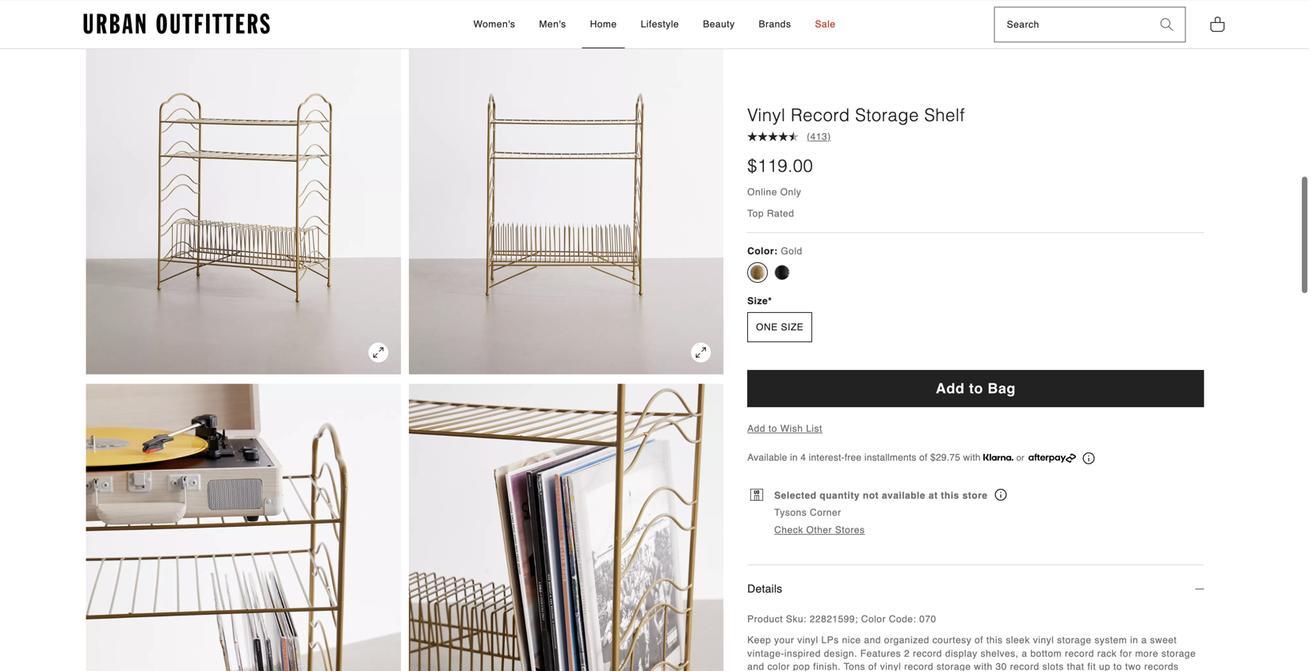 Task type: locate. For each thing, give the bounding box(es) containing it.
vinyl record storage shelf #5 image
[[409, 384, 724, 671]]

fit
[[1087, 661, 1096, 671]]

storage down sweet
[[1161, 648, 1196, 659]]

vinyl record storage shelf #3 image
[[409, 0, 724, 374]]

2 horizontal spatial of
[[975, 635, 983, 646]]

my shopping bag image
[[1210, 15, 1225, 33]]

1 vertical spatial to
[[769, 423, 777, 434]]

0 vertical spatial add
[[936, 380, 965, 396]]

vinyl record storage shelf #2 image
[[86, 0, 401, 374]]

vinyl
[[797, 635, 818, 646], [1033, 635, 1054, 646], [880, 661, 901, 671]]

vinyl down features
[[880, 661, 901, 671]]

vinyl up the 'inspired' on the right bottom
[[797, 635, 818, 646]]

1 horizontal spatial zoom in image
[[691, 343, 711, 363]]

nice
[[842, 635, 861, 646]]

to
[[969, 380, 983, 396], [769, 423, 777, 434], [1113, 661, 1122, 671]]

wish
[[780, 423, 803, 434]]

with inside 'keep your vinyl lps nice and organized courtesy of this sleek vinyl storage system in a sweet vintage-inspired design. features 2 record display shelves, a bottom record rack for more storage and color pop finish. tons of vinyl record storage with 30 record slots that fit up to two recor'
[[974, 661, 993, 671]]

or
[[1016, 453, 1025, 463]]

storage down display
[[937, 661, 971, 671]]

add up available in the right bottom of the page
[[747, 423, 765, 434]]

with right $29.75
[[963, 452, 981, 463]]

that
[[1067, 661, 1084, 671]]

of
[[919, 452, 928, 463], [975, 635, 983, 646], [868, 661, 877, 671]]

1 vertical spatial storage
[[1161, 648, 1196, 659]]

storage
[[1057, 635, 1092, 646], [1161, 648, 1196, 659], [937, 661, 971, 671]]

0 horizontal spatial of
[[868, 661, 877, 671]]

0 vertical spatial to
[[969, 380, 983, 396]]

tysons corner check other stores
[[774, 507, 865, 536]]

in
[[790, 452, 798, 463], [1130, 635, 1138, 646]]

0 horizontal spatial this
[[941, 490, 959, 501]]

2 horizontal spatial vinyl
[[1033, 635, 1054, 646]]

add left bag
[[936, 380, 965, 396]]

of down features
[[868, 661, 877, 671]]

beauty
[[703, 18, 735, 30]]

bottom
[[1030, 648, 1062, 659]]

0 horizontal spatial zoom in image
[[368, 343, 388, 363]]

home link
[[582, 1, 625, 48]]

1 horizontal spatial to
[[969, 380, 983, 396]]

1 zoom in image from the left
[[368, 343, 388, 363]]

list
[[806, 423, 822, 434]]

corner
[[810, 507, 841, 518]]

1 vertical spatial a
[[1022, 648, 1027, 659]]

lps
[[821, 635, 839, 646]]

zoom in image for vinyl record storage shelf #2 image
[[368, 343, 388, 363]]

vintage-
[[747, 648, 784, 659]]

0 vertical spatial of
[[919, 452, 928, 463]]

2 horizontal spatial to
[[1113, 661, 1122, 671]]

and down vintage-
[[747, 661, 764, 671]]

of up display
[[975, 635, 983, 646]]

2 vertical spatial to
[[1113, 661, 1122, 671]]

to left bag
[[969, 380, 983, 396]]

to inside button
[[969, 380, 983, 396]]

original price: $119.00 element
[[747, 154, 813, 178]]

search image
[[1160, 18, 1173, 31]]

1 vertical spatial in
[[1130, 635, 1138, 646]]

to right up
[[1113, 661, 1122, 671]]

2 vertical spatial of
[[868, 661, 877, 671]]

a
[[1141, 635, 1147, 646], [1022, 648, 1027, 659]]

online
[[747, 187, 777, 198]]

to for wish
[[769, 423, 777, 434]]

2
[[904, 648, 910, 659]]

and up features
[[864, 635, 881, 646]]

with
[[963, 452, 981, 463], [974, 661, 993, 671]]

0 vertical spatial and
[[864, 635, 881, 646]]

star rating image
[[747, 131, 758, 141], [758, 131, 768, 141], [789, 131, 799, 141]]

1 horizontal spatial a
[[1141, 635, 1147, 646]]

to inside 'keep your vinyl lps nice and organized courtesy of this sleek vinyl storage system in a sweet vintage-inspired design. features 2 record display shelves, a bottom record rack for more storage and color pop finish. tons of vinyl record storage with 30 record slots that fit up to two recor'
[[1113, 661, 1122, 671]]

a up more on the right
[[1141, 635, 1147, 646]]

1 horizontal spatial of
[[919, 452, 928, 463]]

1 vertical spatial and
[[747, 661, 764, 671]]

1 horizontal spatial this
[[986, 635, 1003, 646]]

0 horizontal spatial storage
[[937, 661, 971, 671]]

with left 30
[[974, 661, 993, 671]]

0 vertical spatial storage
[[1057, 635, 1092, 646]]

1 horizontal spatial in
[[1130, 635, 1138, 646]]

lifestyle
[[641, 18, 679, 30]]

finish.
[[813, 661, 841, 671]]

1 horizontal spatial storage
[[1057, 635, 1092, 646]]

storage up that on the right
[[1057, 635, 1092, 646]]

top rated
[[747, 208, 794, 219]]

22821599;
[[810, 614, 858, 625]]

or button
[[984, 450, 1095, 465]]

070
[[919, 614, 936, 625]]

check
[[774, 524, 803, 536]]

vinyl record storage shelf
[[747, 105, 965, 125]]

0 vertical spatial in
[[790, 452, 798, 463]]

star rating image
[[768, 131, 778, 141], [778, 131, 789, 141]]

rack
[[1097, 648, 1117, 659]]

your
[[774, 635, 794, 646]]

2 star rating image from the left
[[758, 131, 768, 141]]

2 horizontal spatial storage
[[1161, 648, 1196, 659]]

gold
[[781, 246, 802, 257]]

1 vertical spatial with
[[974, 661, 993, 671]]

vinyl record storage shelf #4 image
[[86, 384, 401, 671]]

zoom in image
[[368, 343, 388, 363], [691, 343, 711, 363]]

Search text field
[[995, 8, 1149, 42]]

in left 4
[[790, 452, 798, 463]]

a down the 'sleek'
[[1022, 648, 1027, 659]]

add to wish list
[[747, 423, 822, 434]]

0 horizontal spatial and
[[747, 661, 764, 671]]

1 horizontal spatial add
[[936, 380, 965, 396]]

online only
[[747, 187, 801, 198]]

home
[[590, 18, 617, 30]]

add
[[936, 380, 965, 396], [747, 423, 765, 434]]

gold image
[[750, 265, 766, 281]]

30
[[996, 661, 1007, 671]]

0 horizontal spatial to
[[769, 423, 777, 434]]

1 vertical spatial add
[[747, 423, 765, 434]]

system
[[1095, 635, 1127, 646]]

record right 30
[[1010, 661, 1039, 671]]

2 star rating image from the left
[[778, 131, 789, 141]]

this right at
[[941, 490, 959, 501]]

to left wish
[[769, 423, 777, 434]]

add inside add to bag button
[[936, 380, 965, 396]]

selected quantity not available at this store
[[774, 490, 991, 501]]

2 vertical spatial storage
[[937, 661, 971, 671]]

color: gold
[[747, 246, 802, 257]]

size
[[747, 296, 768, 307]]

sweet
[[1150, 635, 1177, 646]]

add for add to wish list
[[747, 423, 765, 434]]

to for bag
[[969, 380, 983, 396]]

record up that on the right
[[1065, 648, 1094, 659]]

women's link
[[466, 1, 523, 48]]

rated
[[767, 208, 794, 219]]

free
[[845, 452, 862, 463]]

vinyl up bottom
[[1033, 635, 1054, 646]]

1 vertical spatial this
[[986, 635, 1003, 646]]

2 zoom in image from the left
[[691, 343, 711, 363]]

main navigation element
[[331, 1, 978, 48]]

None search field
[[995, 8, 1149, 42]]

color
[[767, 661, 790, 671]]

record
[[913, 648, 942, 659], [1065, 648, 1094, 659], [904, 661, 934, 671], [1010, 661, 1039, 671]]

0 horizontal spatial add
[[747, 423, 765, 434]]

and
[[864, 635, 881, 646], [747, 661, 764, 671]]

klarna image
[[984, 454, 1014, 461]]

this
[[941, 490, 959, 501], [986, 635, 1003, 646]]

bag
[[988, 380, 1016, 396]]

store pickup image
[[751, 489, 763, 501], [751, 489, 763, 501], [995, 489, 1007, 501]]

this up shelves,
[[986, 635, 1003, 646]]

tons
[[844, 661, 865, 671]]

pop
[[793, 661, 810, 671]]

of left $29.75
[[919, 452, 928, 463]]

product
[[747, 614, 783, 625]]

in up for
[[1130, 635, 1138, 646]]



Task type: describe. For each thing, give the bounding box(es) containing it.
0 horizontal spatial vinyl
[[797, 635, 818, 646]]

sleek
[[1006, 635, 1030, 646]]

this inside 'keep your vinyl lps nice and organized courtesy of this sleek vinyl storage system in a sweet vintage-inspired design. features 2 record display shelves, a bottom record rack for more storage and color pop finish. tons of vinyl record storage with 30 record slots that fit up to two recor'
[[986, 635, 1003, 646]]

men's
[[539, 18, 566, 30]]

sale link
[[807, 1, 844, 48]]

black image
[[774, 265, 790, 281]]

in inside 'keep your vinyl lps nice and organized courtesy of this sleek vinyl storage system in a sweet vintage-inspired design. features 2 record display shelves, a bottom record rack for more storage and color pop finish. tons of vinyl record storage with 30 record slots that fit up to two recor'
[[1130, 635, 1138, 646]]

available
[[747, 452, 787, 463]]

at
[[929, 490, 938, 501]]

details
[[747, 583, 782, 595]]

sale
[[815, 18, 836, 30]]

more
[[1135, 648, 1158, 659]]

1 vertical spatial of
[[975, 635, 983, 646]]

code:
[[889, 614, 916, 625]]

add to bag button
[[747, 370, 1204, 407]]

installments
[[864, 452, 917, 463]]

record
[[791, 105, 850, 125]]

quantity
[[820, 490, 860, 501]]

size
[[781, 322, 804, 333]]

one size
[[756, 322, 804, 333]]

$29.75
[[930, 452, 960, 463]]

keep your vinyl lps nice and organized courtesy of this sleek vinyl storage system in a sweet vintage-inspired design. features 2 record display shelves, a bottom record rack for more storage and color pop finish. tons of vinyl record storage with 30 record slots that fit up to two recor
[[747, 635, 1200, 671]]

up
[[1099, 661, 1110, 671]]

0 horizontal spatial in
[[790, 452, 798, 463]]

add for add to bag
[[936, 380, 965, 396]]

1 star rating image from the left
[[747, 131, 758, 141]]

interest-
[[809, 452, 845, 463]]

lifestyle link
[[633, 1, 687, 48]]

brands
[[759, 18, 791, 30]]

afterpay image
[[1028, 454, 1076, 463]]

two
[[1125, 661, 1141, 671]]

other
[[806, 524, 832, 536]]

0 horizontal spatial a
[[1022, 648, 1027, 659]]

1 star rating image from the left
[[768, 131, 778, 141]]

shelf
[[924, 105, 965, 125]]

product sku: 22821599; color code: 070
[[747, 614, 936, 625]]

store
[[962, 490, 988, 501]]

storage
[[855, 105, 919, 125]]

add to bag
[[936, 380, 1016, 396]]

design.
[[824, 648, 857, 659]]

vinyl
[[747, 105, 786, 125]]

zoom in image for vinyl record storage shelf #3 "image"
[[691, 343, 711, 363]]

brands link
[[751, 1, 799, 48]]

slots
[[1042, 661, 1064, 671]]

only
[[780, 187, 801, 198]]

0 vertical spatial with
[[963, 452, 981, 463]]

record down "2"
[[904, 661, 934, 671]]

color:
[[747, 246, 778, 257]]

top
[[747, 208, 764, 219]]

selected
[[774, 490, 817, 501]]

4
[[801, 452, 806, 463]]

1 horizontal spatial vinyl
[[880, 661, 901, 671]]

display
[[945, 648, 978, 659]]

inspired
[[784, 648, 821, 659]]

women's
[[473, 18, 515, 30]]

urban outfitters image
[[84, 14, 270, 34]]

shelves,
[[981, 648, 1019, 659]]

for
[[1120, 648, 1132, 659]]

not
[[863, 490, 879, 501]]

tysons
[[774, 507, 807, 518]]

available
[[882, 490, 926, 501]]

organized
[[884, 635, 929, 646]]

stores
[[835, 524, 865, 536]]

$119.00
[[747, 156, 813, 176]]

3 star rating image from the left
[[789, 131, 799, 141]]

0 vertical spatial a
[[1141, 635, 1147, 646]]

men's link
[[531, 1, 574, 48]]

one
[[756, 322, 778, 333]]

check other stores button
[[774, 524, 865, 537]]

record right "2"
[[913, 648, 942, 659]]

courtesy
[[933, 635, 972, 646]]

beauty link
[[695, 1, 743, 48]]

keep
[[747, 635, 771, 646]]

sku:
[[786, 614, 807, 625]]

4.5 stars element
[[747, 131, 799, 142]]

features
[[860, 648, 901, 659]]

details button
[[747, 566, 1204, 613]]

1 horizontal spatial and
[[864, 635, 881, 646]]

add to wish list button
[[747, 423, 822, 434]]

color
[[861, 614, 886, 625]]

available in 4 interest-free installments of $29.75 with
[[747, 452, 984, 463]]

0 vertical spatial this
[[941, 490, 959, 501]]



Task type: vqa. For each thing, say whether or not it's contained in the screenshot.
the rightmost Store Pickup image
yes



